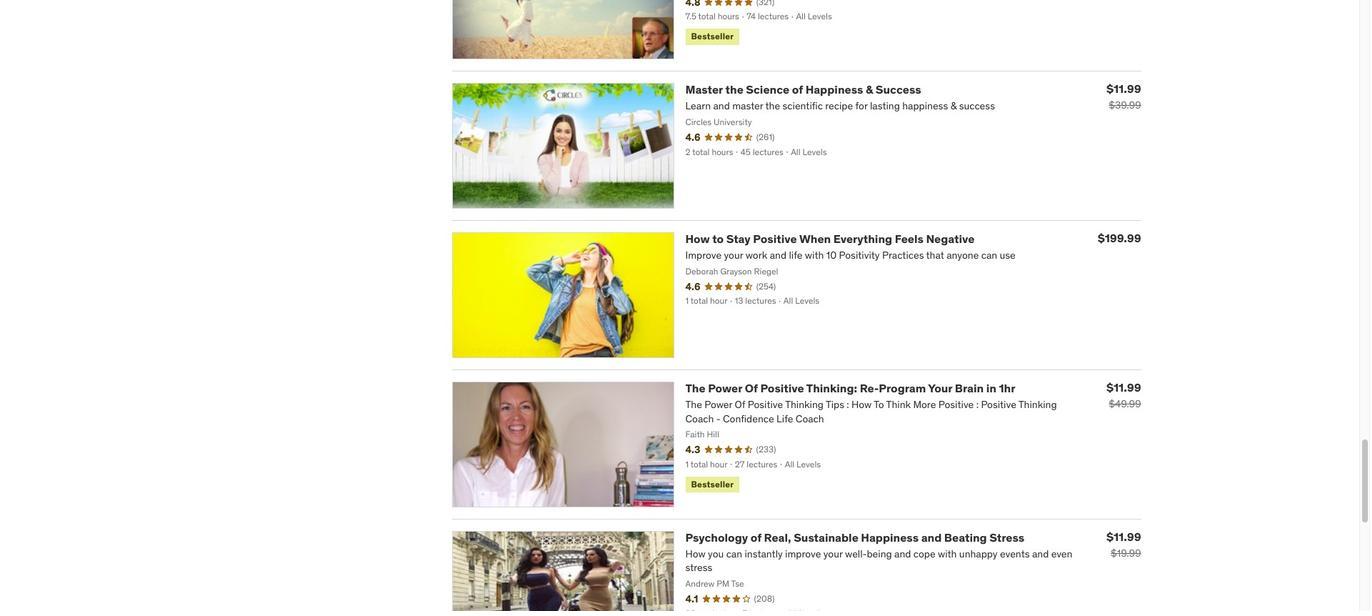 Task type: describe. For each thing, give the bounding box(es) containing it.
&
[[866, 82, 874, 97]]

thinking:
[[807, 381, 858, 395]]

to
[[713, 232, 724, 246]]

psychology of real, sustainable happiness and beating stress
[[686, 530, 1025, 544]]

$11.99 $39.99
[[1107, 82, 1142, 112]]

$199.99
[[1098, 231, 1142, 245]]

master the science of happiness & success link
[[686, 82, 922, 97]]

when
[[800, 232, 831, 246]]

1 vertical spatial of
[[751, 530, 762, 544]]

happiness for sustainable
[[862, 530, 919, 544]]

negative
[[927, 232, 975, 246]]

positive for thinking:
[[761, 381, 805, 395]]

brain
[[956, 381, 984, 395]]

beating
[[945, 530, 988, 544]]

happiness for of
[[806, 82, 864, 97]]

$11.99 for the power of positive thinking: re-program your brain in 1hr
[[1107, 380, 1142, 394]]

real,
[[764, 530, 792, 544]]

how
[[686, 232, 710, 246]]

success
[[876, 82, 922, 97]]

of
[[745, 381, 758, 395]]

everything
[[834, 232, 893, 246]]



Task type: locate. For each thing, give the bounding box(es) containing it.
$49.99
[[1110, 397, 1142, 410]]

0 horizontal spatial of
[[751, 530, 762, 544]]

sustainable
[[794, 530, 859, 544]]

in
[[987, 381, 997, 395]]

power
[[708, 381, 743, 395]]

0 vertical spatial $11.99
[[1107, 82, 1142, 96]]

master the science of happiness & success
[[686, 82, 922, 97]]

$11.99 $49.99
[[1107, 380, 1142, 410]]

1 horizontal spatial of
[[792, 82, 803, 97]]

0 vertical spatial positive
[[754, 232, 797, 246]]

$39.99
[[1110, 99, 1142, 112]]

0 vertical spatial happiness
[[806, 82, 864, 97]]

happiness
[[806, 82, 864, 97], [862, 530, 919, 544]]

2 vertical spatial $11.99
[[1107, 529, 1142, 544]]

1 vertical spatial positive
[[761, 381, 805, 395]]

of
[[792, 82, 803, 97], [751, 530, 762, 544]]

1hr
[[1000, 381, 1016, 395]]

positive for when
[[754, 232, 797, 246]]

3 $11.99 from the top
[[1107, 529, 1142, 544]]

positive right stay
[[754, 232, 797, 246]]

your
[[929, 381, 953, 395]]

science
[[746, 82, 790, 97]]

and
[[922, 530, 942, 544]]

$11.99 up $19.99
[[1107, 529, 1142, 544]]

stress
[[990, 530, 1025, 544]]

2 $11.99 from the top
[[1107, 380, 1142, 394]]

$11.99 for psychology of real, sustainable happiness and beating stress
[[1107, 529, 1142, 544]]

the power of positive thinking: re-program your brain in 1hr
[[686, 381, 1016, 395]]

how to stay positive when everything feels negative link
[[686, 232, 975, 246]]

how to stay positive when everything feels negative
[[686, 232, 975, 246]]

the power of positive thinking: re-program your brain in 1hr link
[[686, 381, 1016, 395]]

$11.99 up the $39.99
[[1107, 82, 1142, 96]]

$11.99
[[1107, 82, 1142, 96], [1107, 380, 1142, 394], [1107, 529, 1142, 544]]

happiness left &
[[806, 82, 864, 97]]

psychology of real, sustainable happiness and beating stress link
[[686, 530, 1025, 544]]

program
[[879, 381, 927, 395]]

positive right of
[[761, 381, 805, 395]]

re-
[[860, 381, 879, 395]]

feels
[[895, 232, 924, 246]]

of left real,
[[751, 530, 762, 544]]

$11.99 for master the science of happiness & success
[[1107, 82, 1142, 96]]

psychology
[[686, 530, 748, 544]]

$11.99 up $49.99
[[1107, 380, 1142, 394]]

0 vertical spatial of
[[792, 82, 803, 97]]

$11.99 $19.99
[[1107, 529, 1142, 559]]

happiness left and
[[862, 530, 919, 544]]

1 vertical spatial happiness
[[862, 530, 919, 544]]

the
[[686, 381, 706, 395]]

of right science
[[792, 82, 803, 97]]

1 $11.99 from the top
[[1107, 82, 1142, 96]]

$19.99
[[1111, 547, 1142, 559]]

stay
[[727, 232, 751, 246]]

master
[[686, 82, 723, 97]]

1 vertical spatial $11.99
[[1107, 380, 1142, 394]]

positive
[[754, 232, 797, 246], [761, 381, 805, 395]]

the
[[726, 82, 744, 97]]



Task type: vqa. For each thing, say whether or not it's contained in the screenshot.
How to Stay Positive When Everything Feels Negative link
yes



